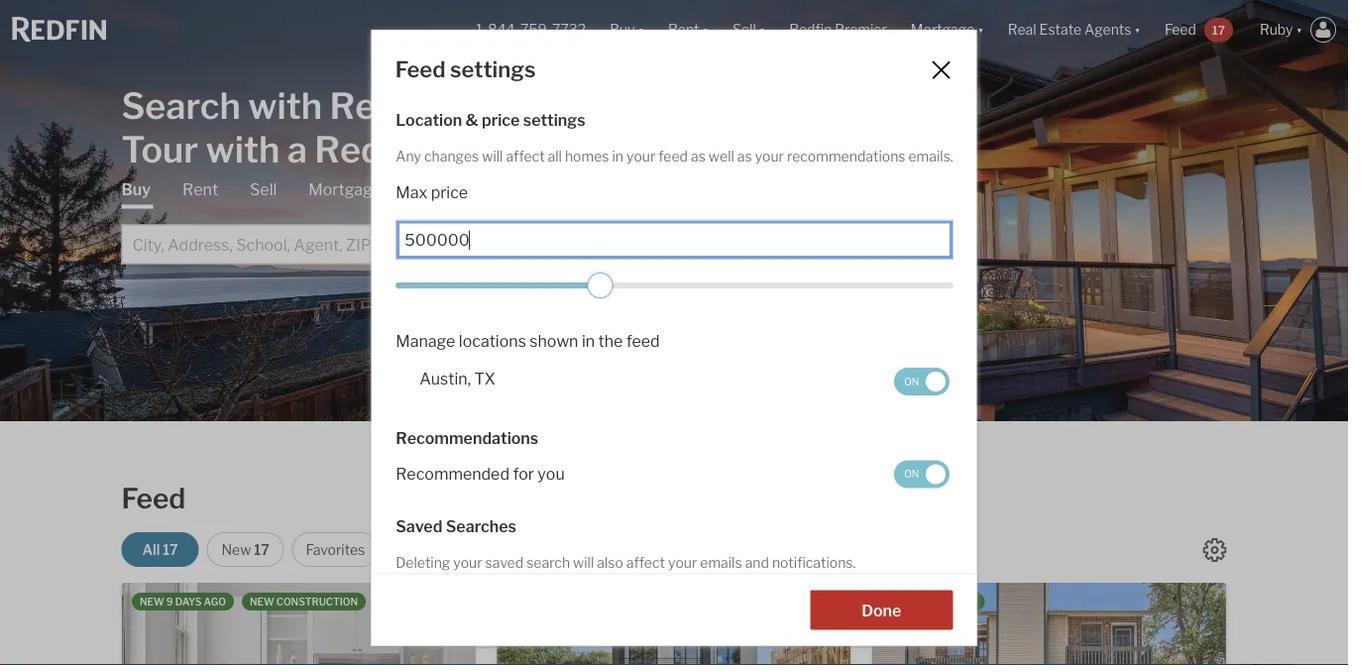 Task type: describe. For each thing, give the bounding box(es) containing it.
Max price input text field
[[404, 230, 944, 250]]

2 new 9 days ago from the left
[[891, 596, 977, 608]]

feed settings
[[395, 56, 536, 83]]

manage
[[395, 331, 455, 350]]

844-
[[488, 21, 521, 38]]

1 photo of 2711 stacy ln #1, austin, tx 78704 image from the left
[[498, 583, 851, 665]]

0 vertical spatial feed
[[658, 148, 688, 165]]

new 17
[[222, 541, 269, 558]]

1 photo of 4902 meller gdns #26, austin, tx 78741 image from the left
[[122, 583, 475, 665]]

Insights radio
[[623, 533, 702, 567]]

searches
[[445, 516, 516, 536]]

deleting your saved search will also affect your emails and notifications.
[[395, 554, 856, 571]]

a
[[287, 127, 307, 171]]

rent
[[183, 180, 218, 199]]

favorites
[[306, 541, 365, 558]]

search with redfin. tour with a redfin agent.
[[121, 84, 541, 171]]

your right homes at the left top of the page
[[626, 148, 655, 165]]

home
[[413, 180, 458, 199]]

2 photo of 4902 meller gdns #26, austin, tx 78741 image from the left
[[475, 583, 828, 665]]

house
[[560, 541, 602, 558]]

rent link
[[183, 179, 218, 201]]

change for price change
[[437, 541, 487, 558]]

emails
[[700, 554, 742, 571]]

1 new from the left
[[140, 596, 164, 608]]

all
[[547, 148, 562, 165]]

option group containing all
[[122, 533, 918, 567]]

austin,
[[419, 369, 471, 388]]

2 ago from the left
[[955, 596, 977, 608]]

New radio
[[207, 533, 284, 567]]

status change
[[809, 541, 904, 558]]

tour
[[121, 127, 198, 171]]

agent.
[[434, 127, 541, 171]]

recommended
[[395, 464, 509, 484]]

homes
[[565, 148, 609, 165]]

search
[[121, 84, 241, 127]]

max price
[[395, 183, 468, 202]]

1 photo of 1841 river crossing cir unit e, austin, tx 78741 image from the left
[[873, 583, 1227, 665]]

open house
[[522, 541, 602, 558]]

emails.
[[908, 148, 953, 165]]

for
[[513, 464, 534, 484]]

1 vertical spatial settings
[[523, 110, 585, 129]]

3 new from the left
[[891, 596, 915, 608]]

change for status change
[[854, 541, 904, 558]]

redfin premier
[[790, 21, 887, 38]]

1 new 9 days ago from the left
[[140, 596, 226, 608]]

estimate
[[462, 180, 528, 199]]

tab list containing buy
[[121, 179, 667, 264]]

insights
[[637, 541, 688, 558]]

2 as from the left
[[737, 148, 752, 165]]

tx
[[474, 369, 495, 388]]

done
[[862, 602, 902, 621]]

1 vertical spatial affect
[[626, 554, 665, 571]]

0 vertical spatial in
[[612, 148, 623, 165]]

2 horizontal spatial 17
[[1213, 23, 1226, 37]]

your right well
[[755, 148, 784, 165]]

all 17
[[142, 541, 178, 558]]

2 vertical spatial feed
[[122, 482, 186, 516]]

redfin inside search with redfin. tour with a redfin agent.
[[315, 127, 427, 171]]

1-
[[476, 21, 488, 38]]

status
[[809, 541, 851, 558]]

1 as from the left
[[691, 148, 705, 165]]

redfin.
[[330, 84, 450, 127]]

all
[[142, 541, 160, 558]]

saved
[[485, 554, 523, 571]]

1 horizontal spatial feed
[[395, 56, 446, 83]]

buy
[[121, 180, 151, 199]]

max
[[395, 183, 427, 202]]

well
[[708, 148, 734, 165]]

price change
[[401, 541, 487, 558]]

also
[[597, 554, 623, 571]]

search
[[526, 554, 570, 571]]

All radio
[[122, 533, 199, 567]]

and
[[745, 554, 769, 571]]

mortgage
[[309, 180, 382, 199]]

deleting
[[395, 554, 450, 571]]

saved searches
[[395, 516, 516, 536]]

mortgage link
[[309, 179, 382, 201]]

recommendations
[[787, 148, 905, 165]]

1 days from the left
[[175, 596, 202, 608]]

2 9 from the left
[[918, 596, 924, 608]]



Task type: locate. For each thing, give the bounding box(es) containing it.
recommendations
[[395, 428, 538, 447]]

feed
[[658, 148, 688, 165], [626, 331, 660, 350]]

as
[[691, 148, 705, 165], [737, 148, 752, 165]]

new construction
[[250, 596, 358, 608]]

Price Change radio
[[387, 533, 501, 567]]

9 down all option
[[166, 596, 173, 608]]

location & price settings
[[395, 110, 585, 129]]

1 horizontal spatial affect
[[626, 554, 665, 571]]

open
[[522, 541, 557, 558]]

0 vertical spatial settings
[[450, 56, 536, 83]]

austin, tx
[[419, 369, 495, 388]]

as right well
[[737, 148, 752, 165]]

premier
[[835, 21, 887, 38]]

ago down new
[[204, 596, 226, 608]]

settings
[[450, 56, 536, 83], [523, 110, 585, 129]]

17
[[1213, 23, 1226, 37], [163, 541, 178, 558], [254, 541, 269, 558]]

Favorites radio
[[292, 533, 379, 567]]

days down all option
[[175, 596, 202, 608]]

any changes will affect all homes in your feed as well as your recommendations emails.
[[395, 148, 953, 165]]

0 horizontal spatial new 9 days ago
[[140, 596, 226, 608]]

home estimate
[[413, 180, 528, 199]]

feed
[[1165, 21, 1197, 38], [395, 56, 446, 83], [122, 482, 186, 516]]

affect right also
[[626, 554, 665, 571]]

new 9 days ago
[[140, 596, 226, 608], [891, 596, 977, 608]]

Open House radio
[[509, 533, 615, 567]]

your left the emails
[[668, 554, 697, 571]]

sell
[[250, 180, 277, 199]]

0 horizontal spatial affect
[[506, 148, 544, 165]]

2 photo of 1841 river crossing cir unit e, austin, tx 78741 image from the left
[[1226, 583, 1349, 665]]

redfin up mortgage
[[315, 127, 427, 171]]

0 horizontal spatial as
[[691, 148, 705, 165]]

0 vertical spatial redfin
[[790, 21, 832, 38]]

2 change from the left
[[854, 541, 904, 558]]

Max price slider range field
[[395, 272, 953, 298]]

2 horizontal spatial feed
[[1165, 21, 1197, 38]]

0 horizontal spatial feed
[[122, 482, 186, 516]]

1 horizontal spatial new 9 days ago
[[891, 596, 977, 608]]

feed left well
[[658, 148, 688, 165]]

9
[[166, 596, 173, 608], [918, 596, 924, 608]]

2 new from the left
[[250, 596, 274, 608]]

price
[[481, 110, 520, 129], [430, 183, 468, 202]]

1 ago from the left
[[204, 596, 226, 608]]

0 horizontal spatial days
[[175, 596, 202, 608]]

1-844-759-7732 link
[[476, 21, 586, 38]]

1 horizontal spatial 9
[[918, 596, 924, 608]]

will left also
[[573, 554, 594, 571]]

17 inside the new option
[[254, 541, 269, 558]]

recommended for you
[[395, 464, 564, 484]]

in left the
[[581, 331, 595, 350]]

1 horizontal spatial as
[[737, 148, 752, 165]]

new down status change option
[[891, 596, 915, 608]]

1 vertical spatial feed
[[626, 331, 660, 350]]

new down all
[[140, 596, 164, 608]]

new down the new 17
[[250, 596, 274, 608]]

0 horizontal spatial in
[[581, 331, 595, 350]]

settings up the all
[[523, 110, 585, 129]]

759-
[[521, 21, 552, 38]]

in right homes at the left top of the page
[[612, 148, 623, 165]]

construction
[[276, 596, 358, 608]]

new 9 days ago down status change
[[891, 596, 977, 608]]

7732
[[552, 21, 586, 38]]

feed right the
[[626, 331, 660, 350]]

changes
[[424, 148, 479, 165]]

photo of 2711 stacy ln #1, austin, tx 78704 image
[[498, 583, 851, 665], [851, 583, 1204, 665]]

tab list
[[121, 179, 667, 264]]

saved
[[395, 516, 442, 536]]

2 days from the left
[[926, 596, 953, 608]]

1 vertical spatial redfin
[[315, 127, 427, 171]]

affect
[[506, 148, 544, 165], [626, 554, 665, 571]]

1 horizontal spatial days
[[926, 596, 953, 608]]

Status Change radio
[[795, 533, 918, 567]]

change inside option
[[854, 541, 904, 558]]

days
[[175, 596, 202, 608], [926, 596, 953, 608]]

17 for new 17
[[254, 541, 269, 558]]

any
[[395, 148, 421, 165]]

0 horizontal spatial price
[[430, 183, 468, 202]]

in
[[612, 148, 623, 165], [581, 331, 595, 350]]

0 vertical spatial affect
[[506, 148, 544, 165]]

days right done
[[926, 596, 953, 608]]

1-844-759-7732
[[476, 21, 586, 38]]

change right status
[[854, 541, 904, 558]]

new
[[140, 596, 164, 608], [250, 596, 274, 608], [891, 596, 915, 608]]

your
[[626, 148, 655, 165], [755, 148, 784, 165], [453, 554, 482, 571], [668, 554, 697, 571]]

shown
[[529, 331, 578, 350]]

photo of 1841 river crossing cir unit e, austin, tx 78741 image
[[873, 583, 1227, 665], [1226, 583, 1349, 665]]

option group
[[122, 533, 918, 567]]

buy link
[[121, 179, 151, 209]]

change down "saved searches"
[[437, 541, 487, 558]]

1 9 from the left
[[166, 596, 173, 608]]

1 vertical spatial price
[[430, 183, 468, 202]]

ago right done button
[[955, 596, 977, 608]]

City, Address, School, Agent, ZIP search field
[[121, 225, 623, 264]]

you
[[537, 464, 564, 484]]

new
[[222, 541, 251, 558]]

new 9 days ago down all option
[[140, 596, 226, 608]]

0 horizontal spatial 9
[[166, 596, 173, 608]]

17 inside all option
[[163, 541, 178, 558]]

redfin left premier
[[790, 21, 832, 38]]

1 horizontal spatial new
[[250, 596, 274, 608]]

2 horizontal spatial new
[[891, 596, 915, 608]]

photo of 4902 meller gdns #26, austin, tx 78741 image down 'favorites'
[[122, 583, 475, 665]]

the
[[598, 331, 623, 350]]

Sold radio
[[710, 533, 787, 567]]

0 horizontal spatial will
[[482, 148, 503, 165]]

as left well
[[691, 148, 705, 165]]

settings down 1-
[[450, 56, 536, 83]]

0 vertical spatial price
[[481, 110, 520, 129]]

redfin
[[790, 21, 832, 38], [315, 127, 427, 171]]

0 vertical spatial feed
[[1165, 21, 1197, 38]]

1 horizontal spatial 17
[[254, 541, 269, 558]]

change
[[437, 541, 487, 558], [854, 541, 904, 558]]

0 horizontal spatial redfin
[[315, 127, 427, 171]]

will up estimate
[[482, 148, 503, 165]]

17 for all 17
[[163, 541, 178, 558]]

price
[[401, 541, 434, 558]]

1 vertical spatial feed
[[395, 56, 446, 83]]

photo of 4902 meller gdns #26, austin, tx 78741 image
[[122, 583, 475, 665], [475, 583, 828, 665]]

0 vertical spatial will
[[482, 148, 503, 165]]

locations
[[458, 331, 526, 350]]

1 horizontal spatial price
[[481, 110, 520, 129]]

change inside 'option'
[[437, 541, 487, 558]]

sold
[[734, 541, 763, 558]]

0 horizontal spatial new
[[140, 596, 164, 608]]

0 horizontal spatial ago
[[204, 596, 226, 608]]

with
[[248, 84, 322, 127], [206, 127, 280, 171]]

2 photo of 2711 stacy ln #1, austin, tx 78704 image from the left
[[851, 583, 1204, 665]]

photo of 4902 meller gdns #26, austin, tx 78741 image down deleting your saved search will also affect your emails and notifications.
[[475, 583, 828, 665]]

location
[[395, 110, 462, 129]]

manage locations shown in the feed
[[395, 331, 660, 350]]

&
[[465, 110, 478, 129]]

0 horizontal spatial change
[[437, 541, 487, 558]]

1 horizontal spatial change
[[854, 541, 904, 558]]

notifications.
[[772, 554, 856, 571]]

affect left the all
[[506, 148, 544, 165]]

1 horizontal spatial ago
[[955, 596, 977, 608]]

done button
[[810, 591, 953, 630]]

1 horizontal spatial in
[[612, 148, 623, 165]]

1 change from the left
[[437, 541, 487, 558]]

redfin premier button
[[778, 0, 899, 59]]

price down changes
[[430, 183, 468, 202]]

sell link
[[250, 179, 277, 201]]

1 vertical spatial will
[[573, 554, 594, 571]]

your left saved
[[453, 554, 482, 571]]

1 vertical spatial in
[[581, 331, 595, 350]]

will
[[482, 148, 503, 165], [573, 554, 594, 571]]

1 horizontal spatial will
[[573, 554, 594, 571]]

ago
[[204, 596, 226, 608], [955, 596, 977, 608]]

home estimate link
[[413, 179, 528, 201]]

price right the &
[[481, 110, 520, 129]]

0 horizontal spatial 17
[[163, 541, 178, 558]]

redfin inside button
[[790, 21, 832, 38]]

9 right done
[[918, 596, 924, 608]]

1 horizontal spatial redfin
[[790, 21, 832, 38]]



Task type: vqa. For each thing, say whether or not it's contained in the screenshot.
Notification Settings Link
no



